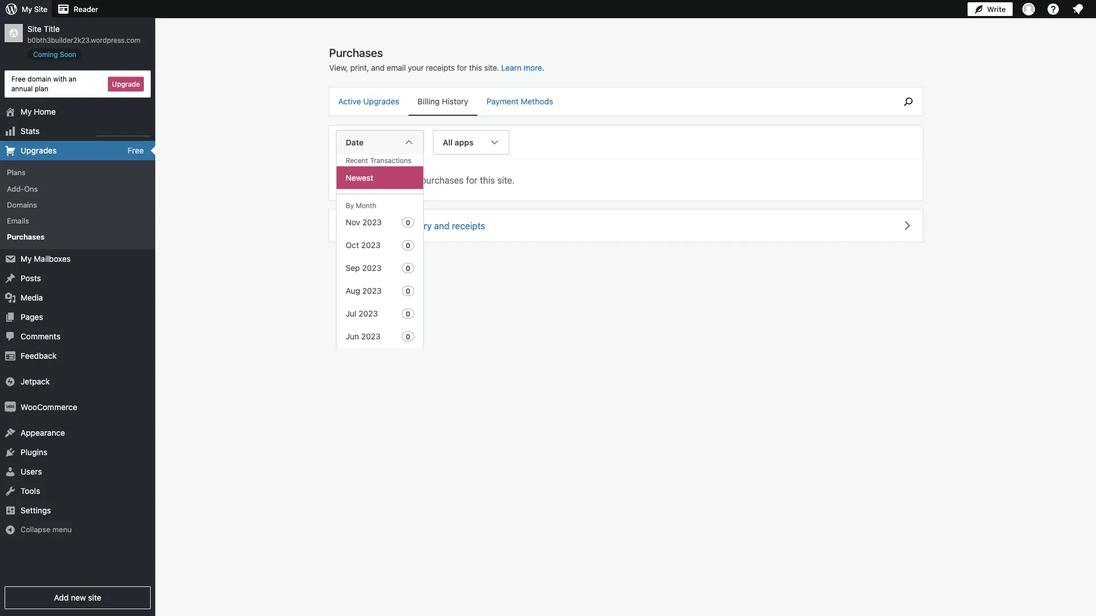 Task type: describe. For each thing, give the bounding box(es) containing it.
recent transactions
[[346, 157, 412, 165]]

tools
[[21, 487, 40, 496]]

2023 for jun 2023
[[361, 332, 381, 342]]

users link
[[0, 463, 155, 482]]

my home
[[21, 107, 56, 117]]

help image
[[1047, 2, 1061, 16]]

2023 for sep 2023
[[362, 264, 382, 273]]

site
[[88, 594, 101, 603]]

add
[[54, 594, 69, 603]]

jun 2023
[[346, 332, 381, 342]]

annual plan
[[11, 85, 48, 93]]

purchases main content
[[329, 45, 923, 372]]

comments
[[21, 332, 60, 342]]

learn more link
[[502, 63, 542, 73]]

pages link
[[0, 308, 155, 327]]

tools link
[[0, 482, 155, 502]]

settings
[[21, 506, 51, 516]]

my for my mailboxes
[[21, 255, 32, 264]]

nov
[[346, 218, 360, 227]]

view
[[343, 221, 363, 231]]

manage your notifications image
[[1072, 2, 1085, 16]]

woocommerce link
[[0, 398, 155, 418]]

payment
[[487, 97, 519, 106]]

have
[[361, 175, 380, 186]]

month
[[356, 202, 377, 210]]

methods
[[521, 97, 554, 106]]

menu inside 'purchases' main content
[[329, 87, 889, 116]]

billing history
[[418, 97, 469, 106]]

1 vertical spatial for
[[466, 175, 478, 186]]

view,
[[329, 63, 348, 73]]

for inside purchases view, print, and email your receipts for this site. learn more .
[[457, 63, 467, 73]]

jun
[[346, 332, 359, 342]]

jul 2023
[[346, 309, 378, 319]]

email
[[387, 63, 406, 73]]

0 for jul 2023
[[406, 310, 411, 318]]

apps
[[455, 138, 474, 147]]

print,
[[350, 63, 369, 73]]

my site
[[22, 5, 47, 13]]

none search field inside 'purchases' main content
[[895, 87, 923, 116]]

0 for nov 2023
[[406, 219, 411, 227]]

free domain with an annual plan
[[11, 75, 76, 93]]

upgrades inside 'active upgrades' link
[[363, 97, 400, 106]]

sep
[[346, 264, 360, 273]]

stats link
[[0, 122, 155, 141]]

all
[[365, 221, 375, 231]]

by month
[[346, 202, 377, 210]]

and inside purchases view, print, and email your receipts for this site. learn more .
[[371, 63, 385, 73]]

sep 2023
[[346, 264, 382, 273]]

img image for jetpack
[[5, 377, 16, 388]]

purchases
[[421, 175, 464, 186]]

collapse menu
[[21, 526, 72, 534]]

menu
[[52, 526, 72, 534]]

0 horizontal spatial upgrades
[[21, 146, 57, 155]]

upgrade
[[112, 80, 140, 88]]

purchases for purchases view, print, and email your receipts for this site. learn more .
[[329, 46, 383, 59]]

aug
[[346, 286, 360, 296]]

free for free domain with an annual plan
[[11, 75, 26, 83]]

domains link
[[0, 197, 155, 213]]

write
[[988, 5, 1007, 13]]

plans
[[7, 168, 26, 177]]

payment methods link
[[478, 87, 563, 115]]

you
[[343, 175, 358, 186]]

my for my home
[[21, 107, 32, 117]]

site. inside purchases view, print, and email your receipts for this site. learn more .
[[484, 63, 500, 73]]

posts link
[[0, 269, 155, 289]]

.
[[542, 63, 545, 73]]

nov 2023
[[346, 218, 382, 227]]

oct 2023
[[346, 241, 381, 250]]

b0bth3builder2k23.wordpress.com
[[27, 36, 140, 44]]

all apps button
[[433, 130, 510, 190]]

soon
[[60, 50, 76, 58]]

title
[[44, 24, 60, 34]]

jul
[[346, 309, 357, 319]]

my site link
[[0, 0, 52, 18]]

view all billing history and receipts
[[343, 221, 486, 231]]

coming
[[33, 50, 58, 58]]

appearance
[[21, 429, 65, 438]]

receipts inside purchases view, print, and email your receipts for this site. learn more .
[[426, 63, 455, 73]]



Task type: locate. For each thing, give the bounding box(es) containing it.
2023 right jul
[[359, 309, 378, 319]]

collapse
[[21, 526, 50, 534]]

0 horizontal spatial and
[[371, 63, 385, 73]]

ons
[[24, 184, 38, 193]]

billing history link
[[409, 87, 478, 115]]

for up history
[[457, 63, 467, 73]]

add new site link
[[5, 587, 151, 610]]

no
[[408, 175, 419, 186]]

pages
[[21, 313, 43, 322]]

this left learn more
[[469, 63, 482, 73]]

my left reader link
[[22, 5, 32, 13]]

4 0 from the top
[[406, 287, 411, 295]]

receipts right history
[[452, 221, 486, 231]]

2 img image from the top
[[5, 402, 16, 414]]

1 vertical spatial and
[[434, 221, 450, 231]]

my profile image
[[1023, 3, 1036, 15]]

mailboxes
[[34, 255, 71, 264]]

history
[[442, 97, 469, 106]]

newest
[[346, 173, 374, 183]]

my
[[22, 5, 32, 13], [21, 107, 32, 117], [21, 255, 32, 264]]

2023 right the jun
[[361, 332, 381, 342]]

2023 for oct 2023
[[361, 241, 381, 250]]

site left title
[[27, 24, 42, 34]]

add-ons link
[[0, 181, 155, 197]]

newest link
[[337, 167, 424, 189]]

1 vertical spatial free
[[128, 146, 144, 155]]

my mailboxes link
[[0, 250, 155, 269]]

receipts right your
[[426, 63, 455, 73]]

and right print,
[[371, 63, 385, 73]]

emails
[[7, 217, 29, 225]]

add-ons
[[7, 184, 38, 193]]

1 vertical spatial site.
[[498, 175, 515, 186]]

date list box
[[336, 154, 424, 372]]

site up title
[[34, 5, 47, 13]]

1 horizontal spatial free
[[128, 146, 144, 155]]

my up posts
[[21, 255, 32, 264]]

2023 down month
[[363, 218, 382, 227]]

with
[[53, 75, 67, 83]]

site title b0bth3builder2k23.wordpress.com
[[27, 24, 140, 44]]

new
[[71, 594, 86, 603]]

coming soon
[[33, 50, 76, 58]]

plugins
[[21, 448, 47, 458]]

open search image
[[895, 95, 923, 109]]

this right the purchases
[[480, 175, 495, 186]]

2023 for aug 2023
[[363, 286, 382, 296]]

0 vertical spatial for
[[457, 63, 467, 73]]

history
[[404, 221, 432, 231]]

1 horizontal spatial upgrades
[[363, 97, 400, 106]]

domain
[[28, 75, 51, 83]]

upgrades down stats
[[21, 146, 57, 155]]

and right history
[[434, 221, 450, 231]]

1 horizontal spatial purchases
[[329, 46, 383, 59]]

for right the purchases
[[466, 175, 478, 186]]

media link
[[0, 289, 155, 308]]

plugins link
[[0, 443, 155, 463]]

feedback link
[[0, 347, 155, 366]]

0 horizontal spatial free
[[11, 75, 26, 83]]

plans link
[[0, 165, 155, 181]]

1 vertical spatial upgrades
[[21, 146, 57, 155]]

my mailboxes
[[21, 255, 71, 264]]

0 for aug 2023
[[406, 287, 411, 295]]

site inside site title b0bth3builder2k23.wordpress.com
[[27, 24, 42, 34]]

receipts
[[426, 63, 455, 73], [452, 221, 486, 231]]

comments link
[[0, 327, 155, 347]]

0 vertical spatial upgrades
[[363, 97, 400, 106]]

0 vertical spatial my
[[22, 5, 32, 13]]

0 vertical spatial img image
[[5, 377, 16, 388]]

free up annual plan
[[11, 75, 26, 83]]

reader link
[[52, 0, 103, 18]]

2023 right "aug"
[[363, 286, 382, 296]]

0 vertical spatial site
[[34, 5, 47, 13]]

img image
[[5, 377, 16, 388], [5, 402, 16, 414]]

img image left woocommerce
[[5, 402, 16, 414]]

payment methods
[[487, 97, 554, 106]]

0 vertical spatial free
[[11, 75, 26, 83]]

free down highest hourly views 0 'image' at the left
[[128, 146, 144, 155]]

purchases link
[[0, 229, 155, 245]]

view all billing history and receipts link
[[329, 210, 923, 242]]

an
[[69, 75, 76, 83]]

domains
[[7, 201, 37, 209]]

upgrade button
[[108, 77, 144, 92]]

purchases inside purchases view, print, and email your receipts for this site. learn more .
[[329, 46, 383, 59]]

3 0 from the top
[[406, 265, 411, 273]]

highest hourly views 0 image
[[97, 129, 151, 137]]

purchases
[[329, 46, 383, 59], [7, 233, 45, 241]]

1 vertical spatial receipts
[[452, 221, 486, 231]]

billing
[[418, 97, 440, 106]]

img image inside woocommerce link
[[5, 402, 16, 414]]

img image left jetpack
[[5, 377, 16, 388]]

write link
[[968, 0, 1013, 18]]

0 vertical spatial and
[[371, 63, 385, 73]]

feedback
[[21, 352, 57, 361]]

0
[[406, 219, 411, 227], [406, 242, 411, 250], [406, 265, 411, 273], [406, 287, 411, 295], [406, 310, 411, 318], [406, 333, 411, 341]]

2023 for jul 2023
[[359, 309, 378, 319]]

my left home
[[21, 107, 32, 117]]

upgrades right active
[[363, 97, 400, 106]]

1 vertical spatial my
[[21, 107, 32, 117]]

free inside free domain with an annual plan
[[11, 75, 26, 83]]

img image inside jetpack link
[[5, 377, 16, 388]]

jetpack link
[[0, 373, 155, 392]]

my for my site
[[22, 5, 32, 13]]

purchases up print,
[[329, 46, 383, 59]]

1 0 from the top
[[406, 219, 411, 227]]

reader
[[74, 5, 98, 13]]

1 vertical spatial purchases
[[7, 233, 45, 241]]

0 vertical spatial receipts
[[426, 63, 455, 73]]

active upgrades
[[338, 97, 400, 106]]

free for free
[[128, 146, 144, 155]]

all
[[443, 138, 453, 147]]

menu
[[329, 87, 889, 116]]

posts
[[21, 274, 41, 283]]

media
[[21, 293, 43, 303]]

users
[[21, 468, 42, 477]]

upgrades
[[363, 97, 400, 106], [21, 146, 57, 155]]

5 0 from the top
[[406, 310, 411, 318]]

all apps
[[443, 138, 474, 147]]

purchases for purchases
[[7, 233, 45, 241]]

0 for jun 2023
[[406, 333, 411, 341]]

2023 right 'sep'
[[362, 264, 382, 273]]

1 horizontal spatial and
[[434, 221, 450, 231]]

0 for oct 2023
[[406, 242, 411, 250]]

1 vertical spatial site
[[27, 24, 42, 34]]

add new site
[[54, 594, 101, 603]]

img image for woocommerce
[[5, 402, 16, 414]]

by
[[346, 202, 354, 210]]

0 vertical spatial site.
[[484, 63, 500, 73]]

menu containing active upgrades
[[329, 87, 889, 116]]

recent
[[346, 157, 368, 165]]

you have made no purchases for this site.
[[343, 175, 515, 186]]

1 img image from the top
[[5, 377, 16, 388]]

woocommerce
[[21, 403, 77, 413]]

purchases down emails at the top left of the page
[[7, 233, 45, 241]]

0 horizontal spatial purchases
[[7, 233, 45, 241]]

stats
[[21, 127, 40, 136]]

add-
[[7, 184, 24, 193]]

this inside purchases view, print, and email your receipts for this site. learn more .
[[469, 63, 482, 73]]

6 0 from the top
[[406, 333, 411, 341]]

None search field
[[895, 87, 923, 116]]

2 vertical spatial my
[[21, 255, 32, 264]]

1 vertical spatial this
[[480, 175, 495, 186]]

date
[[346, 138, 364, 147]]

2023 right oct
[[361, 241, 381, 250]]

1 vertical spatial img image
[[5, 402, 16, 414]]

2 0 from the top
[[406, 242, 411, 250]]

0 for sep 2023
[[406, 265, 411, 273]]

for
[[457, 63, 467, 73], [466, 175, 478, 186]]

appearance link
[[0, 424, 155, 443]]

free
[[11, 75, 26, 83], [128, 146, 144, 155]]

0 vertical spatial this
[[469, 63, 482, 73]]

2023 for nov 2023
[[363, 218, 382, 227]]

emails link
[[0, 213, 155, 229]]

2023
[[363, 218, 382, 227], [361, 241, 381, 250], [362, 264, 382, 273], [363, 286, 382, 296], [359, 309, 378, 319], [361, 332, 381, 342]]

collapse menu link
[[0, 521, 155, 540]]

settings link
[[0, 502, 155, 521]]

purchases view, print, and email your receipts for this site. learn more .
[[329, 46, 545, 73]]

0 vertical spatial purchases
[[329, 46, 383, 59]]

your
[[408, 63, 424, 73]]



Task type: vqa. For each thing, say whether or not it's contained in the screenshot.
Search search box
no



